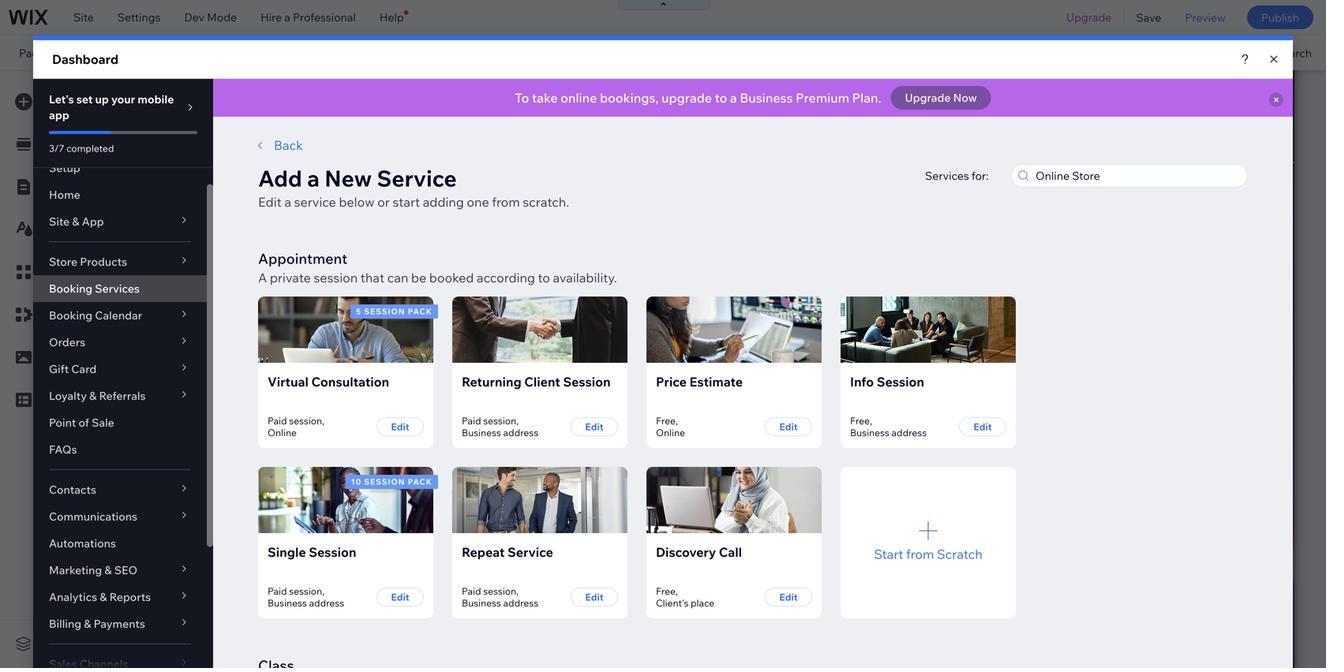 Task type: locate. For each thing, give the bounding box(es) containing it.
save button
[[1124, 0, 1173, 35]]

hire
[[261, 10, 282, 24]]

hire a professional
[[261, 10, 356, 24]]

preview
[[1185, 10, 1226, 24]]

site
[[73, 10, 94, 24]]

help
[[380, 10, 404, 24]]

a
[[284, 10, 290, 24]]

upgrade
[[1066, 10, 1112, 24]]

dev
[[184, 10, 204, 24]]

search button
[[1243, 36, 1326, 70]]

mode
[[207, 10, 237, 24]]

preview button
[[1173, 0, 1238, 35]]

save
[[1136, 10, 1162, 24]]

publish button
[[1247, 6, 1314, 29]]



Task type: describe. For each thing, give the bounding box(es) containing it.
home
[[60, 46, 91, 60]]

search
[[1276, 46, 1312, 60]]

dev mode
[[184, 10, 237, 24]]

professional
[[293, 10, 356, 24]]

settings
[[117, 10, 161, 24]]

publish
[[1261, 10, 1299, 24]]



Task type: vqa. For each thing, say whether or not it's contained in the screenshot.
Help
yes



